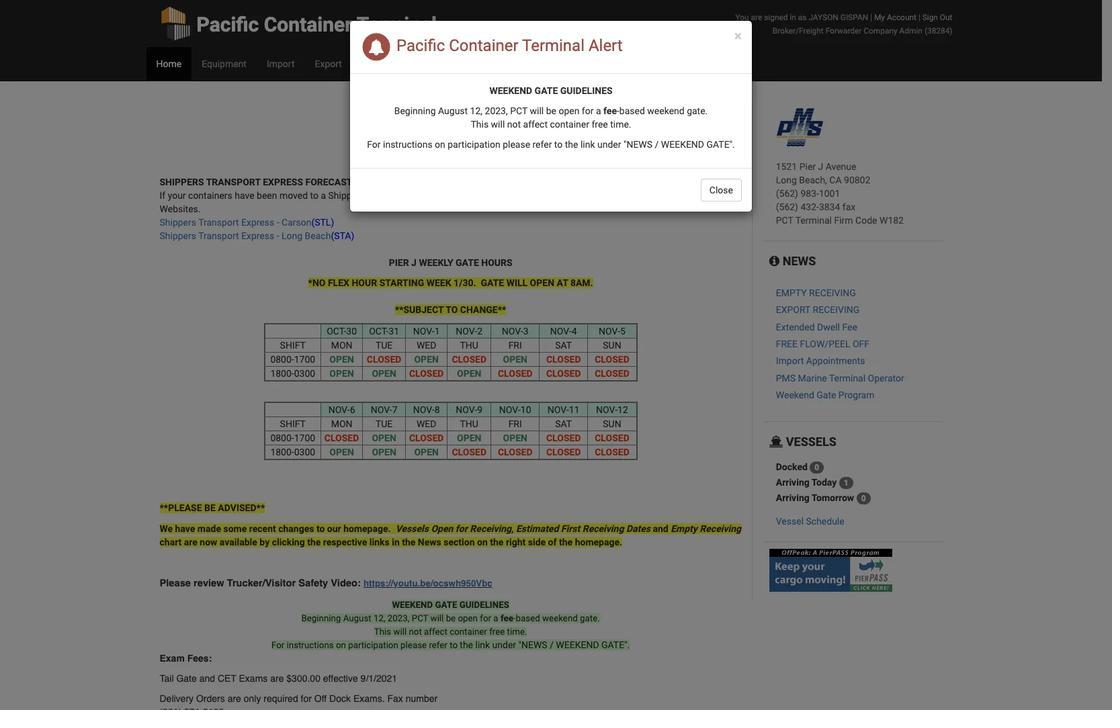 Task type: vqa. For each thing, say whether or not it's contained in the screenshot.
Tail
yes



Task type: locate. For each thing, give the bounding box(es) containing it.
will down weekend gate guidelines at top
[[530, 106, 544, 116]]

docked
[[776, 462, 808, 472]]

news inside vessels open for receiving , estimated first receiving dates and empty receiving chart are now available by clicking the respective links in the news section on the right side of the homepage.
[[418, 537, 441, 548]]

please inside weekend gate guidelines beginning august 12, 2023, pct will be open for a fee -based weekend gate. this will not affect container free time. for instructions on participation please refer to the link under "news / weekend gate". exam fees:
[[401, 640, 427, 650]]

shippers transport express forecast website if your containers have been moved to a shippers transport express location you can also check on the container using the below forecast websites. shippers transport express - carson (stl) shippers transport express - long beach (sta)
[[160, 177, 738, 241]]

beginning august inside beginning august 12, 2023, pct will be open for a fee -based weekend gate. this will not affect container free time.
[[394, 106, 468, 116]]

guidelines up beginning august 12, 2023, pct will be open for a fee -based weekend gate. this will not affect container free time.
[[560, 85, 613, 96]]

transport down shippers transport express - carson link
[[198, 231, 239, 241]]

affect down the https://youtu.be/ocswh950vbc
[[424, 627, 447, 637]]

marine
[[798, 373, 827, 384]]

0 vertical spatial time.
[[610, 119, 631, 130]]

nov- down the to
[[456, 326, 477, 337]]

beginning august inside weekend gate guidelines beginning august 12, 2023, pct will be open for a fee -based weekend gate. this will not affect container free time. for instructions on participation please refer to the link under "news / weekend gate". exam fees:
[[301, 613, 371, 624]]

today left is in the right top of the page
[[620, 103, 645, 114]]

pacific container terminal alert
[[392, 37, 623, 55]]

2023, inside weekend gate guidelines beginning august 12, 2023, pct will be open for a fee -based weekend gate. this will not affect container free time. for instructions on participation please refer to the link under "news / weekend gate". exam fees:
[[388, 613, 410, 624]]

map left click in the left top of the page
[[416, 123, 434, 134]]

0 horizontal spatial please
[[401, 640, 427, 650]]

nov- right 2
[[502, 326, 523, 337]]

this inside beginning august 12, 2023, pct will be open for a fee -based weekend gate. this will not affect container free time.
[[471, 119, 489, 130]]

only
[[244, 694, 261, 704]]

(562) left 983-
[[776, 188, 798, 199]]

0 vertical spatial (562)
[[776, 188, 798, 199]]

1 (562) from the top
[[776, 188, 798, 199]]

0 horizontal spatial vessels
[[396, 523, 429, 534]]

open inside weekend gate guidelines beginning august 12, 2023, pct will be open for a fee -based weekend gate. this will not affect container free time. for instructions on participation please refer to the link under "news / weekend gate". exam fees:
[[458, 613, 478, 624]]

1 horizontal spatial be
[[546, 106, 556, 116]]

0 right "docked"
[[815, 463, 819, 473]]

1 horizontal spatial fee
[[603, 106, 617, 116]]

section
[[444, 537, 475, 548]]

0 vertical spatial shift
[[280, 340, 306, 351]]

0 horizontal spatial receiving
[[470, 523, 511, 534]]

nov- right the 3
[[550, 326, 572, 337]]

0 horizontal spatial free
[[489, 627, 505, 637]]

long
[[776, 175, 797, 185], [282, 231, 302, 241]]

nov-
[[413, 326, 435, 337], [456, 326, 477, 337], [502, 326, 523, 337], [550, 326, 572, 337], [599, 326, 620, 337], [328, 405, 350, 415], [371, 405, 392, 415], [413, 405, 435, 415], [456, 405, 477, 415], [499, 405, 521, 415], [548, 405, 569, 415], [596, 405, 618, 415]]

0 horizontal spatial under
[[492, 640, 516, 650]]

based inside weekend gate guidelines beginning august 12, 2023, pct will be open for a fee -based weekend gate. this will not affect container free time. for instructions on participation please refer to the link under "news / weekend gate". exam fees:
[[516, 613, 540, 624]]

under
[[597, 139, 621, 150], [492, 640, 516, 650]]

pct up pct yard map link
[[510, 106, 528, 116]]

0 right tomorrow
[[861, 494, 866, 504]]

not inside beginning august 12, 2023, pct will be open for a fee -based weekend gate. this will not affect container free time.
[[507, 119, 521, 130]]

fri for 3
[[508, 340, 522, 351]]

long down carson
[[282, 231, 302, 241]]

1 fri from the top
[[508, 340, 522, 351]]

nov- for 4
[[550, 326, 572, 337]]

open
[[431, 523, 453, 534]]

0 vertical spatial weekend
[[647, 106, 685, 116]]

receiving up the 'export receiving' link
[[809, 287, 856, 298]]

container left using on the right top of page
[[592, 190, 631, 201]]

1 vertical spatial a
[[321, 190, 326, 201]]

news
[[780, 254, 816, 268], [418, 537, 441, 548]]

safety
[[299, 578, 328, 589]]

0 horizontal spatial 31
[[389, 326, 399, 337]]

2 tue from the top
[[376, 419, 393, 429]]

pacific for pacific container terminal alert
[[396, 37, 445, 55]]

dwell
[[817, 322, 840, 332]]

1800-0300
[[270, 368, 315, 379], [270, 447, 315, 458]]

to inside shippers transport express forecast website if your containers have been moved to a shippers transport express location you can also check on the container using the below forecast websites. shippers transport express - carson (stl) shippers transport express - long beach (sta)
[[310, 190, 319, 201]]

now
[[200, 537, 217, 548]]

nov- right 9
[[499, 405, 521, 415]]

| left 'sign'
[[919, 13, 921, 22]]

a inside shippers transport express forecast website if your containers have been moved to a shippers transport express location you can also check on the container using the below forecast websites. shippers transport express - carson (stl) shippers transport express - long beach (sta)
[[321, 190, 326, 201]]

refer inside weekend gate guidelines beginning august 12, 2023, pct will be open for a fee -based weekend gate. this will not affect container free time. for instructions on participation please refer to the link under "news / weekend gate". exam fees:
[[429, 640, 447, 650]]

2 0300 from the top
[[294, 447, 315, 458]]

1 horizontal spatial based
[[619, 106, 645, 116]]

0 horizontal spatial /
[[550, 640, 554, 650]]

1 vertical spatial under
[[492, 640, 516, 650]]

0 vertical spatial 2023,
[[485, 106, 508, 116]]

transport
[[206, 177, 261, 187]]

, inside vessels open for receiving , estimated first receiving dates and empty receiving chart are now available by clicking the respective links in the news section on the right side of the homepage.
[[511, 523, 514, 534]]

beginning august down video:
[[301, 613, 371, 624]]

delivery orders are only required for off dock exams. fax number
[[160, 694, 438, 704]]

2 1800- from the top
[[270, 447, 294, 458]]

account
[[887, 13, 917, 22]]

0 vertical spatial ,
[[478, 123, 479, 134]]

beginning august up click in the left top of the page
[[394, 106, 468, 116]]

free inside weekend gate guidelines beginning august 12, 2023, pct will be open for a fee -based weekend gate. this will not affect container free time. for instructions on participation please refer to the link under "news / weekend gate". exam fees:
[[489, 627, 505, 637]]

this inside weekend gate guidelines beginning august 12, 2023, pct will be open for a fee -based weekend gate. this will not affect container free time. for instructions on participation please refer to the link under "news / weekend gate". exam fees:
[[374, 627, 391, 637]]

0 vertical spatial a
[[596, 106, 601, 116]]

12
[[618, 405, 628, 415]]

0 horizontal spatial time.
[[507, 627, 527, 637]]

arriving up vessel
[[776, 493, 810, 503]]

0300 for open
[[294, 368, 315, 379]]

0 horizontal spatial fee
[[501, 613, 513, 624]]

receiving up dwell
[[813, 305, 860, 315]]

open
[[530, 278, 554, 288], [330, 354, 354, 365], [414, 354, 439, 365], [503, 354, 528, 365], [330, 368, 354, 379], [372, 368, 396, 379], [457, 368, 481, 379], [372, 433, 396, 444], [457, 433, 481, 444], [503, 433, 528, 444], [330, 447, 354, 458], [372, 447, 396, 458], [414, 447, 439, 458]]

container up to the
[[550, 119, 589, 130]]

2 shift from the top
[[280, 419, 306, 429]]

1 0800- from the top
[[270, 354, 294, 365]]

1 vertical spatial mon
[[331, 419, 352, 429]]

0 vertical spatial based
[[619, 106, 645, 116]]

empty
[[776, 287, 807, 298]]

1 horizontal spatial 2023,
[[485, 106, 508, 116]]

tue down nov-7
[[376, 419, 393, 429]]

1 receiving from the left
[[470, 523, 511, 534]]

avenue
[[826, 161, 856, 172]]

operator
[[868, 373, 904, 384]]

- inside weekend gate guidelines beginning august 12, 2023, pct will be open for a fee -based weekend gate. this will not affect container free time. for instructions on participation please refer to the link under "news / weekend gate". exam fees:
[[513, 613, 516, 624]]

1 wed from the top
[[417, 340, 436, 351]]

on up effective
[[336, 640, 346, 650]]

nov- for 6
[[328, 405, 350, 415]]

this up the 9/1/2021
[[374, 627, 391, 637]]

on inside shippers transport express forecast website if your containers have been moved to a shippers transport express location you can also check on the container using the below forecast websites. shippers transport express - carson (stl) shippers transport express - long beach (sta)
[[563, 190, 574, 201]]

time.
[[610, 119, 631, 130], [507, 627, 527, 637]]

instructions up $300.00
[[287, 640, 334, 650]]

will right here
[[491, 119, 505, 130]]

nov- right 10
[[548, 405, 569, 415]]

nov- for 3
[[502, 326, 523, 337]]

gate". inside weekend gate guidelines beginning august 12, 2023, pct will be open for a fee -based weekend gate. this will not affect container free time. for instructions on participation please refer to the link under "news / weekend gate". exam fees:
[[601, 640, 630, 650]]

mon down oct-30
[[331, 340, 352, 351]]

a inside beginning august 12, 2023, pct will be open for a fee -based weekend gate. this will not affect container free time.
[[596, 106, 601, 116]]

2 thu from the top
[[460, 419, 478, 429]]

pacific container terminal image
[[776, 108, 823, 146]]

sun down nov-5
[[603, 340, 621, 351]]

container inside weekend gate guidelines beginning august 12, 2023, pct will be open for a fee -based weekend gate. this will not affect container free time. for instructions on participation please refer to the link under "news / weekend gate". exam fees:
[[450, 627, 487, 637]]

0 vertical spatial container
[[550, 119, 589, 130]]

0 vertical spatial sat
[[555, 340, 572, 351]]

nov- right 11
[[596, 405, 618, 415]]

1 map from the left
[[416, 123, 434, 134]]

pct down the https://youtu.be/ocswh950vbc
[[412, 613, 428, 624]]

nov- for 7
[[371, 405, 392, 415]]

pct inside beginning august 12, 2023, pct will be open for a fee -based weekend gate. this will not affect container free time.
[[510, 106, 528, 116]]

0 vertical spatial and
[[653, 523, 668, 534]]

company
[[864, 26, 898, 36]]

container for pacific container terminal alert
[[449, 37, 518, 55]]

1700
[[294, 354, 315, 365], [294, 433, 315, 444]]

0800-1700 for closed
[[270, 433, 315, 444]]

time. inside weekend gate guidelines beginning august 12, 2023, pct will be open for a fee -based weekend gate. this will not affect container free time. for instructions on participation please refer to the link under "news / weekend gate". exam fees:
[[507, 627, 527, 637]]

1 vertical spatial please
[[401, 640, 427, 650]]

pct yard map link
[[482, 123, 541, 134]]

1 vertical spatial gate".
[[601, 640, 630, 650]]

the
[[576, 190, 589, 201], [658, 190, 672, 201], [307, 537, 321, 548], [402, 537, 416, 548], [490, 537, 504, 548], [559, 537, 573, 548], [460, 640, 473, 650]]

2023, inside beginning august 12, 2023, pct will be open for a fee -based weekend gate. this will not affect container free time.
[[485, 106, 508, 116]]

0 vertical spatial tue
[[376, 340, 393, 351]]

link inside weekend gate guidelines beginning august 12, 2023, pct will be open for a fee -based weekend gate. this will not affect container free time. for instructions on participation please refer to the link under "news / weekend gate". exam fees:
[[475, 640, 490, 650]]

0 horizontal spatial and
[[199, 673, 215, 684]]

1 vertical spatial 0800-
[[270, 433, 294, 444]]

1 vertical spatial refer
[[429, 640, 447, 650]]

gate down https://youtu.be/ocswh950vbc link
[[435, 600, 457, 610]]

empty receiving link
[[776, 287, 856, 298]]

2 vertical spatial container
[[450, 627, 487, 637]]

pierpass image
[[769, 549, 892, 592]]

1
[[435, 326, 440, 337], [844, 479, 849, 488]]

are left only
[[228, 694, 241, 704]]

0 vertical spatial news
[[780, 254, 816, 268]]

on inside weekend gate guidelines beginning august 12, 2023, pct will be open for a fee -based weekend gate. this will not affect container free time. for instructions on participation please refer to the link under "news / weekend gate". exam fees:
[[336, 640, 346, 650]]

nov-9
[[456, 405, 483, 415]]

our
[[327, 523, 341, 534]]

https://youtu.be/ocswh950vbc link
[[364, 579, 492, 589]]

respective
[[323, 537, 367, 548]]

1 1700 from the top
[[294, 354, 315, 365]]

12, inside weekend gate guidelines beginning august 12, 2023, pct will be open for a fee -based weekend gate. this will not affect container free time. for instructions on participation please refer to the link under "news / weekend gate". exam fees:
[[374, 613, 385, 624]]

1 vertical spatial /
[[550, 640, 554, 650]]

open down weekend gate guidelines at top
[[559, 106, 580, 116]]

1 vertical spatial guidelines
[[459, 600, 509, 610]]

are left now
[[184, 537, 197, 548]]

gate down pms marine terminal operator link
[[817, 390, 836, 401]]

click
[[437, 123, 456, 134]]

nov- right 6
[[371, 405, 392, 415]]

fee inside weekend gate guidelines beginning august 12, 2023, pct will be open for a fee -based weekend gate. this will not affect container free time. for instructions on participation please refer to the link under "news / weekend gate". exam fees:
[[501, 613, 513, 624]]

2 0800-1700 from the top
[[270, 433, 315, 444]]

news up empty
[[780, 254, 816, 268]]

1 vertical spatial (562)
[[776, 202, 798, 212]]

to
[[310, 190, 319, 201], [316, 523, 325, 534], [450, 640, 458, 650]]

2023, up yard
[[485, 106, 508, 116]]

0 vertical spatial long
[[776, 175, 797, 185]]

guidelines inside weekend gate guidelines beginning august 12, 2023, pct will be open for a fee -based weekend gate. this will not affect container free time. for instructions on participation please refer to the link under "news / weekend gate". exam fees:
[[459, 600, 509, 610]]

weekend inside beginning august 12, 2023, pct will be open for a fee -based weekend gate. this will not affect container free time.
[[647, 106, 685, 116]]

2 vertical spatial express
[[241, 231, 274, 241]]

homepage. up links
[[344, 523, 391, 534]]

0
[[815, 463, 819, 473], [861, 494, 866, 504]]

wed for 1
[[417, 340, 436, 351]]

thu
[[460, 340, 478, 351], [460, 419, 478, 429]]

are inside vessels open for receiving , estimated first receiving dates and empty receiving chart are now available by clicking the respective links in the news section on the right side of the homepage.
[[184, 537, 197, 548]]

to left our on the left bottom
[[316, 523, 325, 534]]

refer
[[533, 139, 552, 150], [429, 640, 447, 650]]

0 horizontal spatial guidelines
[[459, 600, 509, 610]]

today inside docked 0 arriving today 1 arriving tomorrow 0
[[812, 477, 837, 488]]

homepage. down first
[[575, 537, 622, 548]]

1 vertical spatial time.
[[507, 627, 527, 637]]

nov- down "**subject"
[[413, 326, 435, 337]]

shift
[[280, 340, 306, 351], [280, 419, 306, 429]]

and right dates
[[653, 523, 668, 534]]

12, up here
[[470, 106, 483, 116]]

terminal
[[357, 13, 437, 36], [522, 37, 585, 55], [376, 123, 413, 134], [796, 215, 832, 226], [829, 373, 866, 384]]

mon
[[331, 340, 352, 351], [331, 419, 352, 429]]

refer left to the
[[533, 139, 552, 150]]

2 fri from the top
[[508, 419, 522, 429]]

1 vertical spatial link
[[475, 640, 490, 650]]

0 horizontal spatial weekend
[[542, 613, 578, 624]]

express
[[410, 190, 443, 201], [241, 217, 274, 228], [241, 231, 274, 241]]

be
[[204, 503, 216, 514]]

instructions down for terminal map click here , pct yard map
[[383, 139, 433, 150]]

/
[[655, 139, 659, 150], [550, 640, 554, 650]]

participation
[[448, 139, 500, 150], [348, 640, 398, 650]]

wed down "nov-1"
[[417, 340, 436, 351]]

0 horizontal spatial gate".
[[601, 640, 630, 650]]

gate right tail
[[176, 673, 197, 684]]

for for for instructions on participation please refer to the link under "news / weekend gate".
[[367, 139, 381, 150]]

side
[[528, 537, 546, 548]]

on right section
[[477, 537, 488, 548]]

participation inside weekend gate guidelines beginning august 12, 2023, pct will be open for a fee -based weekend gate. this will not affect container free time. for instructions on participation please refer to the link under "news / weekend gate". exam fees:
[[348, 640, 398, 650]]

1800-0300 for open
[[270, 368, 315, 379]]

1 vertical spatial 31
[[389, 326, 399, 337]]

1 vertical spatial homepage.
[[575, 537, 622, 548]]

1001
[[819, 188, 840, 199]]

2 0800- from the top
[[270, 433, 294, 444]]

long down 1521
[[776, 175, 797, 185]]

2 horizontal spatial container
[[592, 190, 631, 201]]

1 vertical spatial gate
[[176, 673, 197, 684]]

map right yard
[[523, 123, 541, 134]]

this left yard
[[471, 119, 489, 130]]

1 1800- from the top
[[270, 368, 294, 379]]

0 vertical spatial be
[[546, 106, 556, 116]]

gate. inside beginning august 12, 2023, pct will be open for a fee -based weekend gate. this will not affect container free time.
[[687, 106, 708, 116]]

thu down "nov-9"
[[460, 419, 478, 429]]

0 vertical spatial in
[[790, 13, 796, 22]]

1 mon from the top
[[331, 340, 352, 351]]

2 wed from the top
[[417, 419, 436, 429]]

we have made some recent changes to our homepage.
[[160, 523, 391, 534]]

2 1700 from the top
[[294, 433, 315, 444]]

not down https://youtu.be/ocswh950vbc link
[[409, 627, 422, 637]]

0 horizontal spatial based
[[516, 613, 540, 624]]

container inside beginning august 12, 2023, pct will be open for a fee -based weekend gate. this will not affect container free time.
[[550, 119, 589, 130]]

receiving right first
[[582, 523, 624, 534]]

oct- left oct-31
[[327, 326, 346, 337]]

tue
[[376, 340, 393, 351], [376, 419, 393, 429]]

1521 pier j avenue long beach, ca 90802 (562) 983-1001 (562) 432-3834 fax pct terminal firm code w182
[[776, 161, 904, 226]]

1 horizontal spatial instructions
[[383, 139, 433, 150]]

0 horizontal spatial 2023,
[[388, 613, 410, 624]]

1 oct- from the left
[[327, 326, 346, 337]]

1 horizontal spatial map
[[523, 123, 541, 134]]

1 vertical spatial ,
[[511, 523, 514, 534]]

express down shippers transport express - carson link
[[241, 231, 274, 241]]

for inside weekend gate guidelines beginning august 12, 2023, pct will be open for a fee -based weekend gate. this will not affect container free time. for instructions on participation please refer to the link under "news / weekend gate". exam fees:
[[480, 613, 491, 624]]

gate. inside weekend gate guidelines beginning august 12, 2023, pct will be open for a fee -based weekend gate. this will not affect container free time. for instructions on participation please refer to the link under "news / weekend gate". exam fees:
[[580, 613, 600, 624]]

12, inside beginning august 12, 2023, pct will be open for a fee -based weekend gate. this will not affect container free time.
[[470, 106, 483, 116]]

alert
[[589, 37, 623, 55]]

5
[[620, 326, 626, 337]]

mon down nov-6
[[331, 419, 352, 429]]

12, down the https://youtu.be/ocswh950vbc
[[374, 613, 385, 624]]

vessel schedule link
[[776, 516, 845, 527]]

here
[[459, 123, 478, 134]]

on
[[435, 139, 445, 150], [563, 190, 574, 201], [477, 537, 488, 548], [336, 640, 346, 650]]

weekend gate program link
[[776, 390, 875, 401]]

2 oct- from the left
[[369, 326, 389, 337]]

2 vertical spatial for
[[271, 640, 284, 650]]

are
[[751, 13, 762, 22], [184, 537, 197, 548], [270, 673, 284, 684], [228, 694, 241, 704]]

to down the https://youtu.be/ocswh950vbc
[[450, 640, 458, 650]]

gate down the hours
[[481, 278, 504, 288]]

1 horizontal spatial beginning august
[[394, 106, 468, 116]]

fri for 10
[[508, 419, 522, 429]]

shift for open
[[280, 340, 306, 351]]

0 horizontal spatial 1
[[435, 326, 440, 337]]

have right we
[[175, 523, 195, 534]]

2 sun from the top
[[603, 419, 621, 429]]

are right you at the right top
[[751, 13, 762, 22]]

today up tomorrow
[[812, 477, 837, 488]]

0 vertical spatial guidelines
[[560, 85, 613, 96]]

1 vertical spatial 1700
[[294, 433, 315, 444]]

dock
[[329, 694, 351, 704]]

0 horizontal spatial gate.
[[580, 613, 600, 624]]

0 vertical spatial sun
[[603, 340, 621, 351]]

1 0800-1700 from the top
[[270, 354, 315, 365]]

extended
[[776, 322, 815, 332]]

on inside vessels open for receiving , estimated first receiving dates and empty receiving chart are now available by clicking the respective links in the news section on the right side of the homepage.
[[477, 537, 488, 548]]

1800- for closed
[[270, 447, 294, 458]]

dates
[[626, 523, 651, 534]]

nov-4
[[550, 326, 577, 337]]

not inside weekend gate guidelines beginning august 12, 2023, pct will be open for a fee -based weekend gate. this will not affect container free time. for instructions on participation please refer to the link under "news / weekend gate". exam fees:
[[409, 627, 422, 637]]

0 horizontal spatial gate
[[176, 673, 197, 684]]

1700 for open
[[294, 354, 315, 365]]

| left my
[[870, 13, 872, 22]]

code
[[856, 215, 877, 226]]

2 horizontal spatial receiving
[[700, 523, 741, 534]]

please down pct yard map link
[[503, 139, 530, 150]]

nov- left nov-7
[[328, 405, 350, 415]]

wed down "nov-8"
[[417, 419, 436, 429]]

this
[[471, 119, 489, 130], [374, 627, 391, 637]]

website
[[355, 177, 394, 187]]

pct
[[510, 106, 528, 116], [482, 123, 499, 134], [776, 215, 793, 226], [412, 613, 428, 624]]

1 horizontal spatial link
[[581, 139, 595, 150]]

for inside beginning august 12, 2023, pct will be open for a fee -based weekend gate. this will not affect container free time.
[[582, 106, 594, 116]]

31 right october
[[731, 103, 742, 114]]

0 horizontal spatial j
[[411, 257, 417, 268]]

1 horizontal spatial refer
[[533, 139, 552, 150]]

1 down **subject to change**
[[435, 326, 440, 337]]

1 horizontal spatial 12,
[[470, 106, 483, 116]]

0800-1700
[[270, 354, 315, 365], [270, 433, 315, 444]]

0 vertical spatial please
[[503, 139, 530, 150]]

0 horizontal spatial open
[[458, 613, 478, 624]]

signed
[[764, 13, 788, 22]]

, right click in the left top of the page
[[478, 123, 479, 134]]

nov- for 8
[[413, 405, 435, 415]]

nov-7
[[371, 405, 398, 415]]

forecast
[[305, 177, 352, 187]]

0 horizontal spatial 12,
[[374, 613, 385, 624]]

2 (562) from the top
[[776, 202, 798, 212]]

0 vertical spatial participation
[[448, 139, 500, 150]]

thu down nov-2
[[460, 340, 478, 351]]

arriving down "docked"
[[776, 477, 810, 488]]

pacific for pacific container terminal
[[197, 13, 259, 36]]

0 vertical spatial mon
[[331, 340, 352, 351]]

0800-1700 for open
[[270, 354, 315, 365]]

1 sat from the top
[[555, 340, 572, 351]]

nov- right 7
[[413, 405, 435, 415]]

sun down nov-12
[[603, 419, 621, 429]]

container
[[264, 13, 352, 36], [449, 37, 518, 55]]

gate inside 'empty receiving export receiving extended dwell fee free flow/peel off import appointments pms marine terminal operator weekend gate program'
[[817, 390, 836, 401]]

nov- for 10
[[499, 405, 521, 415]]

number
[[406, 694, 438, 704]]

container down the https://youtu.be/ocswh950vbc
[[450, 627, 487, 637]]

1 vertical spatial participation
[[348, 640, 398, 650]]

1 vertical spatial container
[[592, 190, 631, 201]]

0 horizontal spatial be
[[446, 613, 456, 624]]

for terminal map click here , pct yard map
[[360, 123, 541, 134]]

1 thu from the top
[[460, 340, 478, 351]]

long inside shippers transport express forecast website if your containers have been moved to a shippers transport express location you can also check on the container using the below forecast websites. shippers transport express - carson (stl) shippers transport express - long beach (sta)
[[282, 231, 302, 241]]

for inside vessels open for receiving , estimated first receiving dates and empty receiving chart are now available by clicking the respective links in the news section on the right side of the homepage.
[[456, 523, 468, 534]]

1 shift from the top
[[280, 340, 306, 351]]

nov- right 8
[[456, 405, 477, 415]]

nov- for 11
[[548, 405, 569, 415]]

0 vertical spatial under
[[597, 139, 621, 150]]

today is tuesday, october 31
[[620, 103, 742, 114]]

please
[[160, 578, 191, 589]]

tue down oct-31
[[376, 340, 393, 351]]

1 sun from the top
[[603, 340, 621, 351]]

1 horizontal spatial 31
[[731, 103, 742, 114]]

be down weekend gate guidelines at top
[[546, 106, 556, 116]]

affect right yard
[[523, 119, 548, 130]]

1800- for open
[[270, 368, 294, 379]]

31 left "nov-1"
[[389, 326, 399, 337]]

gate up beginning august 12, 2023, pct will be open for a fee -based weekend gate. this will not affect container free time.
[[535, 85, 558, 96]]

1 inside docked 0 arriving today 1 arriving tomorrow 0
[[844, 479, 849, 488]]

container
[[550, 119, 589, 130], [592, 190, 631, 201], [450, 627, 487, 637]]

2 | from the left
[[919, 13, 921, 22]]

2 1800-0300 from the top
[[270, 447, 315, 458]]

1 horizontal spatial not
[[507, 119, 521, 130]]

2 sat from the top
[[555, 419, 572, 429]]

pct up info circle icon
[[776, 215, 793, 226]]

1 horizontal spatial news
[[780, 254, 816, 268]]

(562) left 432-
[[776, 202, 798, 212]]

open down the https://youtu.be/ocswh950vbc
[[458, 613, 478, 624]]

1 tue from the top
[[376, 340, 393, 351]]

vessels inside vessels open for receiving , estimated first receiving dates and empty receiving chart are now available by clicking the respective links in the news section on the right side of the homepage.
[[396, 523, 429, 534]]

0 horizontal spatial container
[[264, 13, 352, 36]]

effective
[[323, 673, 358, 684]]

1 horizontal spatial in
[[790, 13, 796, 22]]

container for pacific container terminal
[[264, 13, 352, 36]]

1 vertical spatial sat
[[555, 419, 572, 429]]

jayson
[[809, 13, 839, 22]]

vessels
[[783, 434, 837, 449], [396, 523, 429, 534]]

a
[[596, 106, 601, 116], [321, 190, 326, 201], [493, 613, 498, 624]]

1 vertical spatial beginning august
[[301, 613, 371, 624]]

weekend gate guidelines beginning august 12, 2023, pct will be open for a fee -based weekend gate. this will not affect container free time. for instructions on participation please refer to the link under "news / weekend gate". exam fees:
[[160, 600, 630, 664]]

flow/peel
[[800, 339, 850, 349]]

2023,
[[485, 106, 508, 116], [388, 613, 410, 624]]

not up for instructions on participation please refer to the link under "news / weekend gate".
[[507, 119, 521, 130]]

1 vertical spatial not
[[409, 627, 422, 637]]

sat
[[555, 340, 572, 351], [555, 419, 572, 429]]

/ inside weekend gate guidelines beginning august 12, 2023, pct will be open for a fee -based weekend gate. this will not affect container free time. for instructions on participation please refer to the link under "news / weekend gate". exam fees:
[[550, 640, 554, 650]]

0 horizontal spatial container
[[450, 627, 487, 637]]

3 receiving from the left
[[700, 523, 741, 534]]

1 horizontal spatial pacific
[[396, 37, 445, 55]]

0 horizontal spatial refer
[[429, 640, 447, 650]]

express left location
[[410, 190, 443, 201]]

please up number
[[401, 640, 427, 650]]

1 1800-0300 from the top
[[270, 368, 315, 379]]

1 0300 from the top
[[294, 368, 315, 379]]

in left as
[[790, 13, 796, 22]]

vessels up "docked"
[[783, 434, 837, 449]]

participation down here
[[448, 139, 500, 150]]

0 vertical spatial gate.
[[687, 106, 708, 116]]

1 horizontal spatial j
[[818, 161, 823, 172]]

0 vertical spatial to
[[310, 190, 319, 201]]

1 vertical spatial sun
[[603, 419, 621, 429]]

and
[[653, 523, 668, 534], [199, 673, 215, 684]]

to down the forecast
[[310, 190, 319, 201]]

nov- for 12
[[596, 405, 618, 415]]

oct- right 30
[[369, 326, 389, 337]]

on right check
[[563, 190, 574, 201]]

2 mon from the top
[[331, 419, 352, 429]]



Task type: describe. For each thing, give the bounding box(es) containing it.
you are signed in as jayson gispan | my account | sign out broker/freight forwarder company admin (38284)
[[736, 13, 953, 36]]

90802
[[844, 175, 870, 185]]

$300.00
[[286, 673, 321, 684]]

a inside weekend gate guidelines beginning august 12, 2023, pct will be open for a fee -based weekend gate. this will not affect container free time. for instructions on participation please refer to the link under "news / weekend gate". exam fees:
[[493, 613, 498, 624]]

yard
[[501, 123, 520, 134]]

docked 0 arriving today 1 arriving tomorrow 0
[[776, 462, 866, 504]]

983-
[[801, 188, 819, 199]]

for instructions on participation please refer to the link under "news / weekend gate".
[[367, 139, 735, 150]]

gate inside weekend gate guidelines beginning august 12, 2023, pct will be open for a fee -based weekend gate. this will not affect container free time. for instructions on participation please refer to the link under "news / weekend gate". exam fees:
[[435, 600, 457, 610]]

0 vertical spatial shippers
[[328, 190, 365, 201]]

2 arriving from the top
[[776, 493, 810, 503]]

1 arriving from the top
[[776, 477, 810, 488]]

nov- for 9
[[456, 405, 477, 415]]

container inside shippers transport express forecast website if your containers have been moved to a shippers transport express location you can also check on the container using the below forecast websites. shippers transport express - carson (stl) shippers transport express - long beach (sta)
[[592, 190, 631, 201]]

*no flex hour starting week 1/30.  gate will open at 8am.
[[308, 278, 593, 288]]

be inside weekend gate guidelines beginning august 12, 2023, pct will be open for a fee -based weekend gate. this will not affect container free time. for instructions on participation please refer to the link under "news / weekend gate". exam fees:
[[446, 613, 456, 624]]

1 vertical spatial j
[[411, 257, 417, 268]]

if
[[160, 190, 165, 201]]

fees:
[[187, 653, 212, 664]]

2 receiving from the left
[[582, 523, 624, 534]]

w182
[[880, 215, 904, 226]]

terminal inside 'empty receiving export receiving extended dwell fee free flow/peel off import appointments pms marine terminal operator weekend gate program'
[[829, 373, 866, 384]]

for for for terminal map click here , pct yard map
[[360, 123, 374, 134]]

mon for 30
[[331, 340, 352, 351]]

nov- for 1
[[413, 326, 435, 337]]

2 vertical spatial shippers
[[160, 231, 196, 241]]

1 vertical spatial to
[[316, 523, 325, 534]]

**subject to change**
[[395, 304, 506, 315]]

sat for 4
[[555, 340, 572, 351]]

estimated
[[516, 523, 559, 534]]

4
[[572, 326, 577, 337]]

ship image
[[769, 436, 783, 448]]

0 vertical spatial refer
[[533, 139, 552, 150]]

and inside vessels open for receiving , estimated first receiving dates and empty receiving chart are now available by clicking the respective links in the news section on the right side of the homepage.
[[653, 523, 668, 534]]

1 vertical spatial express
[[241, 217, 274, 228]]

recent
[[249, 523, 276, 534]]

tail gate and cet exams are $300.00 effective 9/1/2021
[[160, 673, 397, 684]]

**subject
[[395, 304, 444, 315]]

of
[[548, 537, 557, 548]]

required
[[264, 694, 298, 704]]

advised**
[[218, 503, 265, 514]]

affect inside weekend gate guidelines beginning august 12, 2023, pct will be open for a fee -based weekend gate. this will not affect container free time. for instructions on participation please refer to the link under "news / weekend gate". exam fees:
[[424, 627, 447, 637]]

"news inside weekend gate guidelines beginning august 12, 2023, pct will be open for a fee -based weekend gate. this will not affect container free time. for instructions on participation please refer to the link under "news / weekend gate". exam fees:
[[518, 640, 547, 650]]

are up required
[[270, 673, 284, 684]]

nov-10
[[499, 405, 531, 415]]

homepage. inside vessels open for receiving , estimated first receiving dates and empty receiving chart are now available by clicking the respective links in the news section on the right side of the homepage.
[[575, 537, 622, 548]]

will up the 9/1/2021
[[393, 627, 407, 637]]

0800- for closed
[[270, 433, 294, 444]]

you
[[481, 190, 496, 201]]

thu for 2
[[460, 340, 478, 351]]

11
[[569, 405, 580, 415]]

432-
[[801, 202, 819, 212]]

the inside weekend gate guidelines beginning august 12, 2023, pct will be open for a fee -based weekend gate. this will not affect container free time. for instructions on participation please refer to the link under "news / weekend gate". exam fees:
[[460, 640, 473, 650]]

to inside weekend gate guidelines beginning august 12, 2023, pct will be open for a fee -based weekend gate. this will not affect container free time. for instructions on participation please refer to the link under "news / weekend gate". exam fees:
[[450, 640, 458, 650]]

tail
[[160, 673, 174, 684]]

shift for closed
[[280, 419, 306, 429]]

0 horizontal spatial ,
[[478, 123, 479, 134]]

nov- for 2
[[456, 326, 477, 337]]

are inside you are signed in as jayson gispan | my account | sign out broker/freight forwarder company admin (38284)
[[751, 13, 762, 22]]

instructions inside weekend gate guidelines beginning august 12, 2023, pct will be open for a fee -based weekend gate. this will not affect container free time. for instructions on participation please refer to the link under "news / weekend gate". exam fees:
[[287, 640, 334, 650]]

as
[[798, 13, 807, 22]]

vessels open for receiving , estimated first receiving dates and empty receiving chart are now available by clicking the respective links in the news section on the right side of the homepage.
[[160, 523, 741, 548]]

links
[[369, 537, 390, 548]]

sign
[[922, 13, 938, 22]]

1 vertical spatial and
[[199, 673, 215, 684]]

chart
[[160, 537, 182, 548]]

time. inside beginning august 12, 2023, pct will be open for a fee -based weekend gate. this will not affect container free time.
[[610, 119, 631, 130]]

vessel schedule
[[776, 516, 845, 527]]

based inside beginning august 12, 2023, pct will be open for a fee -based weekend gate. this will not affect container free time.
[[619, 106, 645, 116]]

in inside vessels open for receiving , estimated first receiving dates and empty receiving chart are now available by clicking the respective links in the news section on the right side of the homepage.
[[392, 537, 400, 548]]

10
[[521, 405, 531, 415]]

october
[[696, 103, 729, 114]]

1 vertical spatial shippers
[[160, 217, 196, 228]]

1 | from the left
[[870, 13, 872, 22]]

by
[[260, 537, 270, 548]]

6
[[350, 405, 355, 415]]

will
[[506, 278, 528, 288]]

0 vertical spatial link
[[581, 139, 595, 150]]

free
[[776, 339, 798, 349]]

nov-8
[[413, 405, 440, 415]]

open inside beginning august 12, 2023, pct will be open for a fee -based weekend gate. this will not affect container free time.
[[559, 106, 580, 116]]

import appointments link
[[776, 356, 865, 366]]

pacific container terminal
[[197, 13, 437, 36]]

0300 for closed
[[294, 447, 315, 458]]

exams
[[239, 673, 268, 684]]

forwarder
[[826, 26, 862, 36]]

import
[[776, 356, 804, 366]]

2 map from the left
[[523, 123, 541, 134]]

exams.
[[353, 694, 385, 704]]

been
[[257, 190, 277, 201]]

be inside beginning august 12, 2023, pct will be open for a fee -based weekend gate. this will not affect container free time.
[[546, 106, 556, 116]]

0 vertical spatial 1
[[435, 326, 440, 337]]

https://youtu.be/ocswh950vbc
[[364, 579, 492, 589]]

at
[[557, 278, 568, 288]]

*no
[[308, 278, 326, 288]]

to
[[446, 304, 458, 315]]

0 horizontal spatial today
[[620, 103, 645, 114]]

mon for 6
[[331, 419, 352, 429]]

vessels for vessels
[[783, 434, 837, 449]]

hour
[[352, 278, 377, 288]]

sun for 12
[[603, 419, 621, 429]]

nov-5
[[599, 326, 626, 337]]

info circle image
[[769, 255, 780, 267]]

using
[[633, 190, 656, 201]]

weekly
[[419, 257, 453, 268]]

8
[[435, 405, 440, 415]]

out
[[940, 13, 953, 22]]

1 horizontal spatial under
[[597, 139, 621, 150]]

0 vertical spatial 0
[[815, 463, 819, 473]]

also
[[516, 190, 534, 201]]

in inside you are signed in as jayson gispan | my account | sign out broker/freight forwarder company admin (38284)
[[790, 13, 796, 22]]

pier
[[799, 161, 816, 172]]

wed for 8
[[417, 419, 436, 429]]

30
[[346, 326, 357, 337]]

delivery
[[160, 694, 194, 704]]

sat for 11
[[555, 419, 572, 429]]

gispan
[[841, 13, 868, 22]]

admin
[[900, 26, 923, 36]]

pier j weekly gate hours
[[389, 257, 512, 268]]

oct- for 30
[[327, 326, 346, 337]]

1 horizontal spatial gate".
[[707, 139, 735, 150]]

on down click in the left top of the page
[[435, 139, 445, 150]]

we
[[160, 523, 173, 534]]

appointments
[[806, 356, 865, 366]]

export
[[776, 305, 811, 315]]

0800- for open
[[270, 354, 294, 365]]

guidelines for weekend gate guidelines
[[560, 85, 613, 96]]

fee inside beginning august 12, 2023, pct will be open for a fee -based weekend gate. this will not affect container free time.
[[603, 106, 617, 116]]

guidelines for weekend gate guidelines beginning august 12, 2023, pct will be open for a fee -based weekend gate. this will not affect container free time. for instructions on participation please refer to the link under "news / weekend gate". exam fees:
[[459, 600, 509, 610]]

pct inside 1521 pier j avenue long beach, ca 90802 (562) 983-1001 (562) 432-3834 fax pct terminal firm code w182
[[776, 215, 793, 226]]

j inside 1521 pier j avenue long beach, ca 90802 (562) 983-1001 (562) 432-3834 fax pct terminal firm code w182
[[818, 161, 823, 172]]

0 horizontal spatial have
[[175, 523, 195, 534]]

location
[[445, 190, 479, 201]]

- inside beginning august 12, 2023, pct will be open for a fee -based weekend gate. this will not affect container free time.
[[617, 106, 620, 116]]

1 vertical spatial receiving
[[813, 305, 860, 315]]

export receiving link
[[776, 305, 860, 315]]

under inside weekend gate guidelines beginning august 12, 2023, pct will be open for a fee -based weekend gate. this will not affect container free time. for instructions on participation please refer to the link under "news / weekend gate". exam fees:
[[492, 640, 516, 650]]

1800-0300 for closed
[[270, 447, 315, 458]]

oct- for 31
[[369, 326, 389, 337]]

gate up the *no flex hour starting week 1/30.  gate will open at 8am.
[[456, 257, 479, 268]]

1 horizontal spatial 0
[[861, 494, 866, 504]]

pct left yard
[[482, 123, 499, 134]]

to the
[[554, 139, 578, 150]]

terminal inside 1521 pier j avenue long beach, ca 90802 (562) 983-1001 (562) 432-3834 fax pct terminal firm code w182
[[796, 215, 832, 226]]

1 horizontal spatial /
[[655, 139, 659, 150]]

0 vertical spatial transport
[[367, 190, 408, 201]]

0 vertical spatial receiving
[[809, 287, 856, 298]]

affect inside beginning august 12, 2023, pct will be open for a fee -based weekend gate. this will not affect container free time.
[[523, 119, 548, 130]]

can
[[499, 190, 514, 201]]

vessels for vessels open for receiving , estimated first receiving dates and empty receiving chart are now available by clicking the respective links in the news section on the right side of the homepage.
[[396, 523, 429, 534]]

nov- for 5
[[599, 326, 620, 337]]

1 horizontal spatial participation
[[448, 139, 500, 150]]

free flow/peel off link
[[776, 339, 870, 349]]

thu for 9
[[460, 419, 478, 429]]

off
[[314, 694, 327, 704]]

pct inside weekend gate guidelines beginning august 12, 2023, pct will be open for a fee -based weekend gate. this will not affect container free time. for instructions on participation please refer to the link under "news / weekend gate". exam fees:
[[412, 613, 428, 624]]

1 vertical spatial transport
[[198, 217, 239, 228]]

weekend inside weekend gate guidelines beginning august 12, 2023, pct will be open for a fee -based weekend gate. this will not affect container free time. for instructions on participation please refer to the link under "news / weekend gate". exam fees:
[[542, 613, 578, 624]]

have inside shippers transport express forecast website if your containers have been moved to a shippers transport express location you can also check on the container using the below forecast websites. shippers transport express - carson (stl) shippers transport express - long beach (sta)
[[235, 190, 254, 201]]

available
[[220, 537, 257, 548]]

nov-6
[[328, 405, 355, 415]]

close button
[[701, 179, 742, 202]]

week
[[427, 278, 451, 288]]

1 horizontal spatial "news
[[624, 139, 653, 150]]

tue for 7
[[376, 419, 393, 429]]

2 vertical spatial transport
[[198, 231, 239, 241]]

express
[[263, 177, 303, 187]]

websites.
[[160, 204, 201, 214]]

sun for 5
[[603, 340, 621, 351]]

0 vertical spatial instructions
[[383, 139, 433, 150]]

exam
[[160, 653, 185, 664]]

long inside 1521 pier j avenue long beach, ca 90802 (562) 983-1001 (562) 432-3834 fax pct terminal firm code w182
[[776, 175, 797, 185]]

pacific container terminal link
[[160, 0, 437, 47]]

free inside beginning august 12, 2023, pct will be open for a fee -based weekend gate. this will not affect container free time.
[[592, 119, 608, 130]]

shippers transport express - long beach link
[[160, 231, 331, 241]]

nov-3
[[502, 326, 529, 337]]

program
[[839, 390, 875, 401]]

0 vertical spatial homepage.
[[344, 523, 391, 534]]

0 vertical spatial 31
[[731, 103, 742, 114]]

1700 for closed
[[294, 433, 315, 444]]

for inside weekend gate guidelines beginning august 12, 2023, pct will be open for a fee -based weekend gate. this will not affect container free time. for instructions on participation please refer to the link under "news / weekend gate". exam fees:
[[271, 640, 284, 650]]

0 vertical spatial express
[[410, 190, 443, 201]]

will down https://youtu.be/ocswh950vbc link
[[430, 613, 444, 624]]

starting
[[379, 278, 424, 288]]

review
[[194, 578, 224, 589]]

tue for 31
[[376, 340, 393, 351]]



